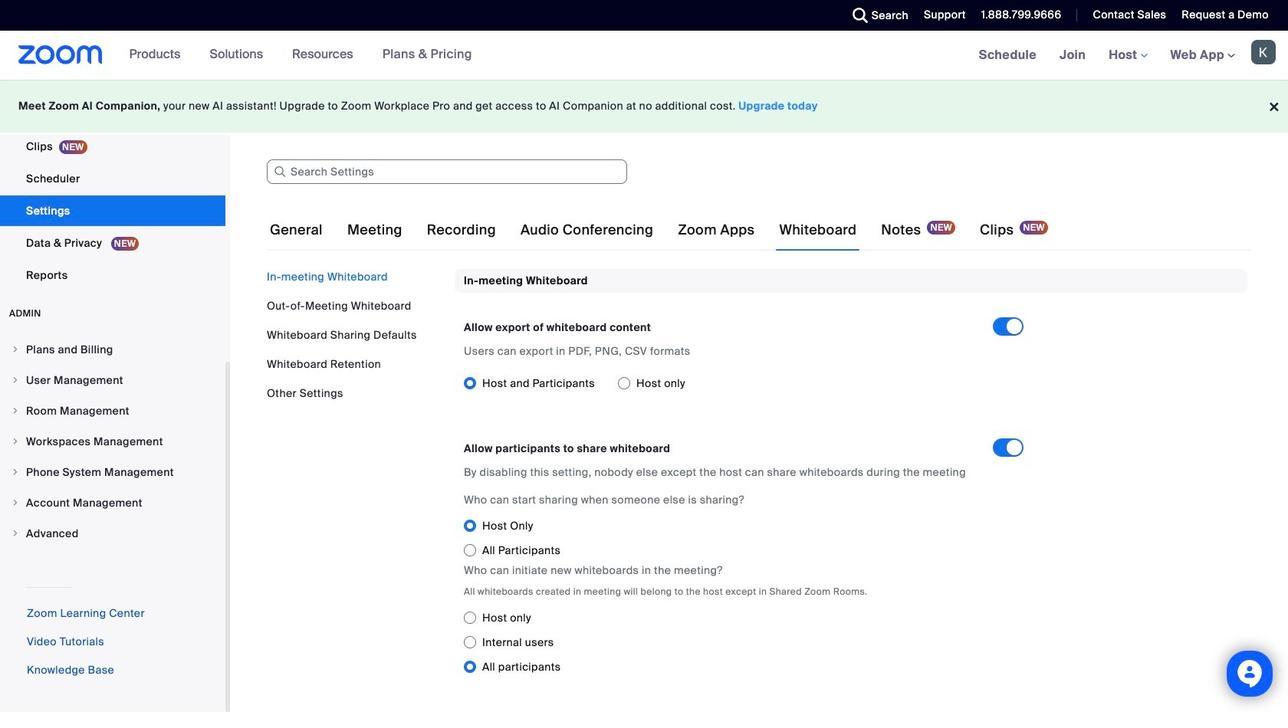 Task type: describe. For each thing, give the bounding box(es) containing it.
2 option group from the top
[[464, 514, 1036, 563]]

right image for fifth menu item from the bottom
[[11, 406, 20, 416]]

meetings navigation
[[968, 31, 1288, 81]]

5 menu item from the top
[[0, 458, 225, 487]]

4 menu item from the top
[[0, 427, 225, 456]]

right image for 1st menu item from the bottom of the admin menu menu
[[11, 529, 20, 538]]

7 menu item from the top
[[0, 519, 225, 548]]

personal menu menu
[[0, 0, 225, 292]]

right image for fourth menu item from the bottom
[[11, 437, 20, 446]]

3 menu item from the top
[[0, 396, 225, 426]]



Task type: locate. For each thing, give the bounding box(es) containing it.
1 right image from the top
[[11, 345, 20, 354]]

1 vertical spatial option group
[[464, 514, 1036, 563]]

banner
[[0, 31, 1288, 81]]

1 vertical spatial right image
[[11, 437, 20, 446]]

right image for 6th menu item from the bottom of the admin menu menu
[[11, 376, 20, 385]]

2 menu item from the top
[[0, 366, 225, 395]]

product information navigation
[[118, 31, 484, 80]]

zoom logo image
[[18, 45, 102, 64]]

right image for seventh menu item from the bottom of the admin menu menu
[[11, 345, 20, 354]]

3 right image from the top
[[11, 468, 20, 477]]

right image
[[11, 376, 20, 385], [11, 437, 20, 446]]

1 menu item from the top
[[0, 335, 225, 364]]

2 right image from the top
[[11, 437, 20, 446]]

2 right image from the top
[[11, 406, 20, 416]]

0 vertical spatial option group
[[464, 371, 993, 396]]

6 menu item from the top
[[0, 488, 225, 518]]

1 right image from the top
[[11, 376, 20, 385]]

in-meeting whiteboard element
[[455, 269, 1248, 698]]

5 right image from the top
[[11, 529, 20, 538]]

profile picture image
[[1252, 40, 1276, 64]]

right image for 3rd menu item from the bottom of the admin menu menu
[[11, 468, 20, 477]]

3 option group from the top
[[464, 606, 1036, 680]]

tabs of my account settings page tab list
[[267, 209, 1051, 252]]

admin menu menu
[[0, 335, 225, 550]]

2 vertical spatial option group
[[464, 606, 1036, 680]]

right image for second menu item from the bottom
[[11, 498, 20, 508]]

footer
[[0, 80, 1288, 133]]

4 right image from the top
[[11, 498, 20, 508]]

menu item
[[0, 335, 225, 364], [0, 366, 225, 395], [0, 396, 225, 426], [0, 427, 225, 456], [0, 458, 225, 487], [0, 488, 225, 518], [0, 519, 225, 548]]

1 option group from the top
[[464, 371, 993, 396]]

menu bar
[[267, 269, 443, 401]]

0 vertical spatial right image
[[11, 376, 20, 385]]

right image
[[11, 345, 20, 354], [11, 406, 20, 416], [11, 468, 20, 477], [11, 498, 20, 508], [11, 529, 20, 538]]

Search Settings text field
[[267, 160, 627, 184]]

option group
[[464, 371, 993, 396], [464, 514, 1036, 563], [464, 606, 1036, 680]]



Task type: vqa. For each thing, say whether or not it's contained in the screenshot.
the Open chat icon
no



